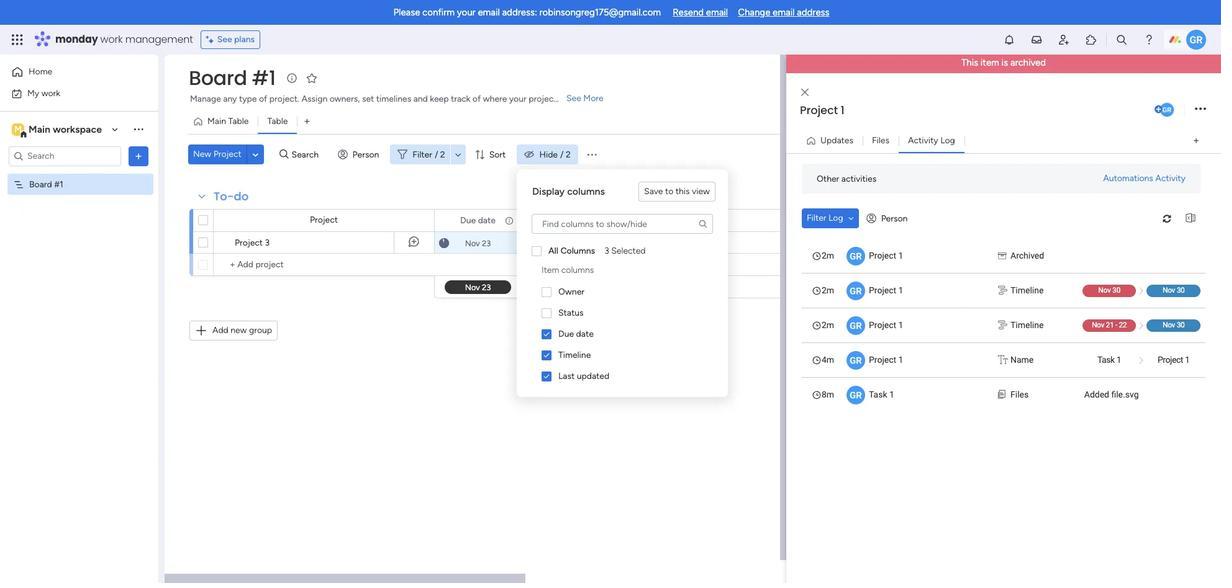 Task type: locate. For each thing, give the bounding box(es) containing it.
see for see more
[[567, 93, 581, 104]]

1 horizontal spatial updated
[[643, 215, 676, 226]]

options image down workspace options icon
[[132, 150, 145, 162]]

email
[[478, 7, 500, 18], [706, 7, 728, 18], [773, 7, 795, 18]]

0 vertical spatial work
[[100, 32, 123, 47]]

apps image
[[1085, 34, 1098, 46]]

Search field
[[289, 146, 326, 163]]

options image up add view image
[[1195, 101, 1206, 118]]

1 vertical spatial person
[[881, 213, 908, 224]]

main down manage
[[207, 116, 226, 127]]

0 horizontal spatial email
[[478, 7, 500, 18]]

0 vertical spatial see
[[217, 34, 232, 45]]

0 horizontal spatial /
[[435, 149, 438, 160]]

workspace selection element
[[12, 122, 104, 138]]

see left more
[[567, 93, 581, 104]]

0 horizontal spatial task 1
[[869, 390, 894, 400]]

0 vertical spatial last updated
[[625, 215, 676, 226]]

of
[[259, 94, 267, 104], [473, 94, 481, 104]]

log inside button
[[829, 213, 843, 224]]

project inside "button"
[[214, 149, 242, 160]]

3 left selected at right
[[605, 246, 609, 257]]

3 email from the left
[[773, 7, 795, 18]]

due date up the nov 23
[[460, 215, 496, 226]]

#1
[[252, 64, 276, 92], [54, 179, 63, 190]]

1 horizontal spatial /
[[560, 149, 564, 160]]

sort
[[489, 149, 506, 160]]

dapulse timeline column image down dapulse archive o icon
[[998, 285, 1007, 298]]

0 vertical spatial #1
[[252, 64, 276, 92]]

last inside field
[[625, 215, 641, 226]]

/
[[435, 149, 438, 160], [560, 149, 564, 160]]

1 horizontal spatial last updated
[[625, 215, 676, 226]]

plans
[[234, 34, 255, 45]]

0 horizontal spatial 2
[[440, 149, 445, 160]]

dapulse timeline column image
[[998, 285, 1007, 298], [998, 319, 1007, 332]]

0 horizontal spatial board #1
[[29, 179, 63, 190]]

2 dapulse timeline column image from the top
[[998, 319, 1007, 332]]

home button
[[7, 62, 134, 82]]

1 horizontal spatial due date
[[558, 329, 594, 340]]

archived
[[1011, 251, 1044, 261]]

date left column information image
[[478, 215, 496, 226]]

2 / from the left
[[560, 149, 564, 160]]

1 horizontal spatial files
[[1011, 390, 1029, 400]]

1 vertical spatial filter
[[807, 213, 827, 224]]

search everything image
[[1116, 34, 1128, 46]]

/ for hide
[[560, 149, 564, 160]]

columns down the columns
[[561, 265, 594, 276]]

30 for nov 30
[[1177, 286, 1185, 295]]

files inside list box
[[1011, 390, 1029, 400]]

resend email
[[673, 7, 728, 18]]

activity log
[[908, 135, 955, 146]]

my
[[27, 88, 39, 98]]

1 horizontal spatial 2
[[566, 149, 571, 160]]

2 2m from the top
[[822, 286, 834, 296]]

all
[[549, 246, 558, 257]]

1 horizontal spatial filter
[[807, 213, 827, 224]]

0 vertical spatial updated
[[643, 215, 676, 226]]

your
[[457, 7, 476, 18], [509, 94, 527, 104]]

1 vertical spatial last
[[558, 371, 575, 382]]

1 vertical spatial board
[[29, 179, 52, 190]]

project 1 inside field
[[800, 102, 845, 118]]

1 vertical spatial activity
[[1156, 173, 1186, 184]]

1 vertical spatial see
[[567, 93, 581, 104]]

add new group button
[[189, 321, 278, 341]]

activity inside button
[[1156, 173, 1186, 184]]

2m for nov 21 - 22
[[822, 321, 834, 330]]

resend email link
[[673, 7, 728, 18]]

files inside button
[[872, 135, 890, 146]]

1 vertical spatial person button
[[861, 209, 915, 229]]

person down set
[[353, 149, 379, 160]]

v2 file column image
[[998, 389, 1006, 402]]

1 horizontal spatial table
[[267, 116, 288, 127]]

1 vertical spatial log
[[829, 213, 843, 224]]

1 / from the left
[[435, 149, 438, 160]]

work for monday
[[100, 32, 123, 47]]

to-do
[[214, 189, 249, 204]]

last updated
[[625, 215, 676, 226], [558, 371, 610, 382]]

main table
[[207, 116, 249, 127]]

project
[[800, 102, 838, 118], [214, 149, 242, 160], [310, 215, 338, 225], [235, 238, 263, 248], [869, 251, 896, 261], [869, 286, 896, 296], [869, 321, 896, 330], [869, 355, 896, 365], [1158, 355, 1183, 365]]

keep
[[430, 94, 449, 104]]

due date down status
[[558, 329, 594, 340]]

1 table from the left
[[228, 116, 249, 127]]

option
[[0, 173, 158, 176]]

main right workspace icon
[[29, 123, 50, 135]]

sort button
[[469, 145, 513, 165]]

activity right files button
[[908, 135, 938, 146]]

management
[[125, 32, 193, 47]]

Due date field
[[457, 214, 499, 228]]

30 for nov 21 - 22
[[1177, 321, 1185, 330]]

board #1 up any
[[189, 64, 276, 92]]

+ Add project text field
[[220, 258, 322, 273]]

timeline down status
[[558, 350, 591, 361]]

activity inside button
[[908, 135, 938, 146]]

1 vertical spatial board #1
[[29, 179, 63, 190]]

3 up the + add project text field
[[265, 238, 270, 248]]

1 vertical spatial 2m
[[822, 286, 834, 296]]

filter left the arrow down image
[[413, 149, 432, 160]]

1 vertical spatial dapulse timeline column image
[[998, 319, 1007, 332]]

0 horizontal spatial task
[[869, 390, 887, 400]]

0 horizontal spatial person
[[353, 149, 379, 160]]

options image
[[1195, 101, 1206, 118], [132, 150, 145, 162]]

log for activity log
[[941, 135, 955, 146]]

0 horizontal spatial due date
[[460, 215, 496, 226]]

select product image
[[11, 34, 24, 46]]

other
[[817, 174, 839, 184]]

see inside button
[[217, 34, 232, 45]]

0 vertical spatial 2m
[[822, 251, 834, 261]]

email right change
[[773, 7, 795, 18]]

1 horizontal spatial log
[[941, 135, 955, 146]]

new project
[[193, 149, 242, 160]]

project 1 for dapulse timeline column image for nov 21 - 22
[[869, 321, 903, 330]]

is
[[1002, 57, 1008, 68]]

due inside field
[[460, 215, 476, 226]]

arrow down image
[[451, 147, 466, 162]]

work right monday
[[100, 32, 123, 47]]

1 horizontal spatial of
[[473, 94, 481, 104]]

automations activity button
[[1098, 169, 1191, 189]]

column information image
[[591, 216, 601, 226]]

resend
[[673, 7, 704, 18]]

1 vertical spatial task 1
[[869, 390, 894, 400]]

activity up refresh icon
[[1156, 173, 1186, 184]]

1 horizontal spatial work
[[100, 32, 123, 47]]

columns up column information icon
[[567, 186, 605, 198]]

board #1
[[189, 64, 276, 92], [29, 179, 63, 190]]

show board description image
[[284, 72, 299, 84]]

1 vertical spatial work
[[41, 88, 60, 98]]

list box
[[802, 239, 1206, 412]]

timelines
[[376, 94, 411, 104]]

email left address:
[[478, 7, 500, 18]]

dapulse text column image
[[998, 354, 1008, 367]]

1 horizontal spatial board
[[189, 64, 247, 92]]

0 horizontal spatial see
[[217, 34, 232, 45]]

To-do field
[[211, 189, 252, 205]]

1
[[841, 102, 845, 118], [899, 251, 903, 261], [899, 286, 903, 296], [899, 321, 903, 330], [899, 355, 903, 365], [1117, 355, 1121, 365], [1185, 355, 1190, 365], [890, 390, 894, 400]]

see more link
[[565, 93, 605, 105]]

due date inside field
[[460, 215, 496, 226]]

table down project. at the top left
[[267, 116, 288, 127]]

2 email from the left
[[706, 7, 728, 18]]

this item is archived
[[962, 57, 1046, 68]]

board up any
[[189, 64, 247, 92]]

1 horizontal spatial date
[[576, 329, 594, 340]]

person right angle down image
[[881, 213, 908, 224]]

project 1
[[800, 102, 845, 118], [869, 251, 903, 261], [869, 286, 903, 296], [869, 321, 903, 330], [869, 355, 903, 365], [1158, 355, 1190, 365]]

1 horizontal spatial last
[[625, 215, 641, 226]]

1 vertical spatial columns
[[561, 265, 594, 276]]

due down status
[[558, 329, 574, 340]]

1 vertical spatial due date
[[558, 329, 594, 340]]

due up the nov 23
[[460, 215, 476, 226]]

1 inside field
[[841, 102, 845, 118]]

0 vertical spatial due
[[460, 215, 476, 226]]

/ right hide at left top
[[560, 149, 564, 160]]

0 horizontal spatial filter
[[413, 149, 432, 160]]

see left plans
[[217, 34, 232, 45]]

0 horizontal spatial table
[[228, 116, 249, 127]]

0 vertical spatial person button
[[333, 145, 387, 165]]

1 vertical spatial due
[[558, 329, 574, 340]]

1 horizontal spatial main
[[207, 116, 226, 127]]

1 horizontal spatial options image
[[1195, 101, 1206, 118]]

0 vertical spatial board #1
[[189, 64, 276, 92]]

main inside the workspace selection element
[[29, 123, 50, 135]]

timeline inside 'field'
[[549, 215, 581, 226]]

task
[[1098, 355, 1115, 365], [869, 390, 887, 400]]

person button right search field on the top of the page
[[333, 145, 387, 165]]

email for change email address
[[773, 7, 795, 18]]

0 horizontal spatial board
[[29, 179, 52, 190]]

files button
[[863, 131, 899, 151]]

2m for nov 30
[[822, 286, 834, 296]]

1 horizontal spatial activity
[[1156, 173, 1186, 184]]

1 horizontal spatial see
[[567, 93, 581, 104]]

your right 'confirm'
[[457, 7, 476, 18]]

1 vertical spatial task
[[869, 390, 887, 400]]

0 horizontal spatial log
[[829, 213, 843, 224]]

table down any
[[228, 116, 249, 127]]

your right "where"
[[509, 94, 527, 104]]

main inside button
[[207, 116, 226, 127]]

automations
[[1103, 173, 1154, 184]]

/ left the arrow down image
[[435, 149, 438, 160]]

0 horizontal spatial activity
[[908, 135, 938, 146]]

1 horizontal spatial due
[[558, 329, 574, 340]]

2 right hide at left top
[[566, 149, 571, 160]]

1 vertical spatial files
[[1011, 390, 1029, 400]]

files right updates
[[872, 135, 890, 146]]

task 1 right the 8m
[[869, 390, 894, 400]]

minutes
[[646, 239, 675, 248]]

person
[[353, 149, 379, 160], [881, 213, 908, 224]]

files
[[872, 135, 890, 146], [1011, 390, 1029, 400]]

m
[[14, 124, 22, 134]]

timeline down display columns
[[549, 215, 581, 226]]

all columns
[[549, 246, 595, 257]]

0 vertical spatial person
[[353, 149, 379, 160]]

0 horizontal spatial 3
[[265, 238, 270, 248]]

2 horizontal spatial email
[[773, 7, 795, 18]]

1 vertical spatial last updated
[[558, 371, 610, 382]]

date down status
[[576, 329, 594, 340]]

1 dapulse timeline column image from the top
[[998, 285, 1007, 298]]

new project button
[[188, 145, 247, 165]]

log for filter log
[[829, 213, 843, 224]]

1 2m from the top
[[822, 251, 834, 261]]

dapulse timeline column image for nov 21 - 22
[[998, 319, 1007, 332]]

save to this view button
[[639, 182, 716, 202]]

0 horizontal spatial #1
[[54, 179, 63, 190]]

1 horizontal spatial #1
[[252, 64, 276, 92]]

this
[[962, 57, 978, 68]]

email right resend
[[706, 7, 728, 18]]

add to favorites image
[[305, 72, 318, 84]]

angle down image
[[253, 150, 259, 159]]

log left angle down image
[[829, 213, 843, 224]]

person button right angle down image
[[861, 209, 915, 229]]

column information image
[[504, 216, 514, 226]]

1 vertical spatial date
[[576, 329, 594, 340]]

nov 30
[[1099, 286, 1121, 295], [1163, 286, 1185, 295], [1163, 321, 1185, 330]]

1 horizontal spatial task 1
[[1098, 355, 1121, 365]]

task 1
[[1098, 355, 1121, 365], [869, 390, 894, 400]]

0 vertical spatial options image
[[1195, 101, 1206, 118]]

1 vertical spatial updated
[[577, 371, 610, 382]]

1 email from the left
[[478, 7, 500, 18]]

2 left the arrow down image
[[440, 149, 445, 160]]

1 horizontal spatial person
[[881, 213, 908, 224]]

filter for filter log
[[807, 213, 827, 224]]

work
[[100, 32, 123, 47], [41, 88, 60, 98]]

angle down image
[[848, 214, 854, 223]]

date
[[478, 215, 496, 226], [576, 329, 594, 340]]

0 vertical spatial last
[[625, 215, 641, 226]]

0 horizontal spatial options image
[[132, 150, 145, 162]]

updates
[[821, 135, 853, 146]]

3
[[265, 238, 270, 248], [605, 246, 609, 257]]

0 horizontal spatial files
[[872, 135, 890, 146]]

0 horizontal spatial due
[[460, 215, 476, 226]]

3 selected
[[605, 246, 646, 257]]

0 horizontal spatial main
[[29, 123, 50, 135]]

dapulse drag 2 image
[[788, 306, 792, 320]]

board down search in workspace field at the top of the page
[[29, 179, 52, 190]]

list box containing 2m
[[802, 239, 1206, 412]]

last
[[625, 215, 641, 226], [558, 371, 575, 382]]

please confirm your email address: robinsongreg175@gmail.com
[[393, 7, 661, 18]]

task right the 8m
[[869, 390, 887, 400]]

and
[[413, 94, 428, 104]]

1 vertical spatial options image
[[132, 150, 145, 162]]

task down nov 21 - 22
[[1098, 355, 1115, 365]]

0 vertical spatial date
[[478, 215, 496, 226]]

manage any type of project. assign owners, set timelines and keep track of where your project stands.
[[190, 94, 587, 104]]

2
[[440, 149, 445, 160], [566, 149, 571, 160]]

see
[[217, 34, 232, 45], [567, 93, 581, 104]]

due
[[460, 215, 476, 226], [558, 329, 574, 340]]

of right the track in the left top of the page
[[473, 94, 481, 104]]

2 of from the left
[[473, 94, 481, 104]]

nov 30 for nov 30
[[1163, 286, 1185, 295]]

0 horizontal spatial date
[[478, 215, 496, 226]]

new
[[193, 149, 211, 160]]

dapulse timeline column image up dapulse text column icon
[[998, 319, 1007, 332]]

1 vertical spatial #1
[[54, 179, 63, 190]]

2 2 from the left
[[566, 149, 571, 160]]

close image
[[801, 88, 809, 98]]

group
[[249, 326, 272, 336]]

filter
[[413, 149, 432, 160], [807, 213, 827, 224]]

0 vertical spatial columns
[[567, 186, 605, 198]]

updated
[[643, 215, 676, 226], [577, 371, 610, 382]]

item
[[981, 57, 999, 68]]

0 vertical spatial filter
[[413, 149, 432, 160]]

0 vertical spatial dapulse timeline column image
[[998, 285, 1007, 298]]

2 vertical spatial 2m
[[822, 321, 834, 330]]

of right type on the top left
[[259, 94, 267, 104]]

filter log button
[[802, 209, 859, 229]]

files right v2 file column icon
[[1011, 390, 1029, 400]]

add view image
[[305, 117, 310, 126]]

log inside button
[[941, 135, 955, 146]]

0 horizontal spatial your
[[457, 7, 476, 18]]

timeline
[[549, 215, 581, 226], [1011, 286, 1044, 296], [1011, 321, 1044, 330], [558, 350, 591, 361]]

task 1 down nov 21 - 22
[[1098, 355, 1121, 365]]

log down the project 1 field
[[941, 135, 955, 146]]

0 horizontal spatial of
[[259, 94, 267, 104]]

last updated inside field
[[625, 215, 676, 226]]

0 vertical spatial files
[[872, 135, 890, 146]]

work inside "button"
[[41, 88, 60, 98]]

greg robinson image
[[1159, 102, 1175, 118]]

change
[[738, 7, 771, 18]]

3 2m from the top
[[822, 321, 834, 330]]

#1 down search in workspace field at the top of the page
[[54, 179, 63, 190]]

board #1 down search in workspace field at the top of the page
[[29, 179, 63, 190]]

#1 up type on the top left
[[252, 64, 276, 92]]

workspace image
[[12, 123, 24, 136]]

1 horizontal spatial email
[[706, 7, 728, 18]]

1 2 from the left
[[440, 149, 445, 160]]

updated inside field
[[643, 215, 676, 226]]

nov 21 - 22
[[1092, 321, 1127, 330]]

2m
[[822, 251, 834, 261], [822, 286, 834, 296], [822, 321, 834, 330]]

work right my
[[41, 88, 60, 98]]

0 vertical spatial due date
[[460, 215, 496, 226]]

None search field
[[527, 204, 718, 234]]

see more
[[567, 93, 604, 104]]

1 horizontal spatial board #1
[[189, 64, 276, 92]]

columns for item columns
[[561, 265, 594, 276]]

table button
[[258, 112, 297, 132]]

0 vertical spatial activity
[[908, 135, 938, 146]]

greg robinson image
[[1187, 30, 1206, 50]]

filter inside button
[[807, 213, 827, 224]]

filter left angle down image
[[807, 213, 827, 224]]

1 horizontal spatial task
[[1098, 355, 1115, 365]]

see for see plans
[[217, 34, 232, 45]]



Task type: describe. For each thing, give the bounding box(es) containing it.
owners,
[[330, 94, 360, 104]]

workspace options image
[[132, 123, 145, 136]]

added file.svg
[[1084, 390, 1139, 400]]

workspace
[[53, 123, 102, 135]]

monday
[[55, 32, 98, 47]]

Search in workspace field
[[26, 149, 104, 163]]

22
[[1119, 321, 1127, 330]]

v2 search image
[[279, 148, 289, 162]]

8m
[[822, 390, 834, 400]]

0 horizontal spatial person button
[[333, 145, 387, 165]]

type
[[239, 94, 257, 104]]

monday work management
[[55, 32, 193, 47]]

invite members image
[[1058, 34, 1070, 46]]

my work
[[27, 88, 60, 98]]

1 horizontal spatial 3
[[605, 246, 609, 257]]

project 1 for dapulse text column icon
[[869, 355, 903, 365]]

add
[[212, 326, 228, 336]]

refresh image
[[1157, 214, 1177, 223]]

nov 30 for nov 21 - 22
[[1163, 321, 1185, 330]]

item
[[542, 265, 559, 276]]

change email address
[[738, 7, 830, 18]]

0 horizontal spatial updated
[[577, 371, 610, 382]]

other activities
[[817, 174, 877, 184]]

dapulse archive o image
[[998, 251, 1007, 262]]

do
[[234, 189, 249, 204]]

Project 1 field
[[797, 102, 1152, 118]]

export to excel image
[[1181, 214, 1201, 223]]

new
[[231, 326, 247, 336]]

please
[[393, 7, 420, 18]]

#1 inside board #1 "list box"
[[54, 179, 63, 190]]

main for main workspace
[[29, 123, 50, 135]]

status
[[558, 308, 584, 319]]

2 table from the left
[[267, 116, 288, 127]]

5
[[639, 239, 644, 248]]

columns for display columns
[[567, 186, 605, 198]]

21
[[1106, 321, 1114, 330]]

display
[[532, 186, 565, 198]]

-
[[1116, 321, 1117, 330]]

Timeline field
[[546, 214, 584, 228]]

work for my
[[41, 88, 60, 98]]

this
[[676, 186, 690, 197]]

help image
[[1143, 34, 1155, 46]]

dapulse addbtn image
[[1155, 105, 1163, 113]]

2 for hide / 2
[[566, 149, 571, 160]]

ago
[[677, 239, 690, 248]]

board inside board #1 "list box"
[[29, 179, 52, 190]]

to-
[[214, 189, 234, 204]]

address
[[797, 7, 830, 18]]

board #1 list box
[[0, 171, 158, 363]]

any
[[223, 94, 237, 104]]

timeline up name on the bottom right of page
[[1011, 321, 1044, 330]]

0 vertical spatial your
[[457, 7, 476, 18]]

owner
[[558, 287, 585, 298]]

0 horizontal spatial last updated
[[558, 371, 610, 382]]

1 horizontal spatial your
[[509, 94, 527, 104]]

menu image
[[586, 148, 598, 161]]

name
[[1011, 355, 1034, 365]]

added
[[1084, 390, 1109, 400]]

where
[[483, 94, 507, 104]]

project inside field
[[800, 102, 838, 118]]

confirm
[[422, 7, 455, 18]]

save
[[644, 186, 663, 197]]

timeline down archived
[[1011, 286, 1044, 296]]

project
[[529, 94, 557, 104]]

add new group
[[212, 326, 272, 336]]

hide
[[539, 149, 558, 160]]

track
[[451, 94, 471, 104]]

0 vertical spatial board
[[189, 64, 247, 92]]

more
[[584, 93, 604, 104]]

robinsongreg175@gmail.com
[[539, 7, 661, 18]]

filter log
[[807, 213, 843, 224]]

display columns
[[532, 186, 605, 198]]

1 of from the left
[[259, 94, 267, 104]]

add view image
[[1194, 136, 1199, 146]]

5 minutes ago
[[639, 239, 690, 248]]

board #1 inside "list box"
[[29, 179, 63, 190]]

selected
[[611, 246, 646, 257]]

Last updated field
[[622, 214, 679, 228]]

see plans
[[217, 34, 255, 45]]

0 vertical spatial task
[[1098, 355, 1115, 365]]

1 horizontal spatial person button
[[861, 209, 915, 229]]

date inside field
[[478, 215, 496, 226]]

4m
[[822, 355, 834, 365]]

manage
[[190, 94, 221, 104]]

project 1 for dapulse timeline column image corresponding to nov 30
[[869, 286, 903, 296]]

0 horizontal spatial last
[[558, 371, 575, 382]]

main for main table
[[207, 116, 226, 127]]

assign
[[302, 94, 328, 104]]

filter for filter / 2
[[413, 149, 432, 160]]

nov 23
[[465, 239, 491, 248]]

project 1 for dapulse archive o icon
[[869, 251, 903, 261]]

notifications image
[[1003, 34, 1016, 46]]

set
[[362, 94, 374, 104]]

Find columns to show/hide search field
[[532, 214, 713, 234]]

2 for filter / 2
[[440, 149, 445, 160]]

automations activity
[[1103, 173, 1186, 184]]

home
[[29, 66, 52, 77]]

columns
[[561, 246, 595, 257]]

email for resend email
[[706, 7, 728, 18]]

see plans button
[[200, 30, 260, 49]]

/ for filter
[[435, 149, 438, 160]]

inbox image
[[1031, 34, 1043, 46]]

project 3
[[235, 238, 270, 248]]

search image
[[698, 219, 708, 229]]

stands.
[[559, 94, 587, 104]]

main workspace
[[29, 123, 102, 135]]

project.
[[269, 94, 299, 104]]

to
[[665, 186, 674, 197]]

filter / 2
[[413, 149, 445, 160]]

dapulse timeline column image for nov 30
[[998, 285, 1007, 298]]

Board #1 field
[[186, 64, 279, 92]]

hide / 2
[[539, 149, 571, 160]]

address:
[[502, 7, 537, 18]]

save to this view
[[644, 186, 710, 197]]

view
[[692, 186, 710, 197]]

item columns
[[542, 265, 594, 276]]

0 vertical spatial task 1
[[1098, 355, 1121, 365]]

23
[[482, 239, 491, 248]]

activities
[[842, 174, 877, 184]]

change email address link
[[738, 7, 830, 18]]

updates button
[[801, 131, 863, 151]]



Task type: vqa. For each thing, say whether or not it's contained in the screenshot.
3
yes



